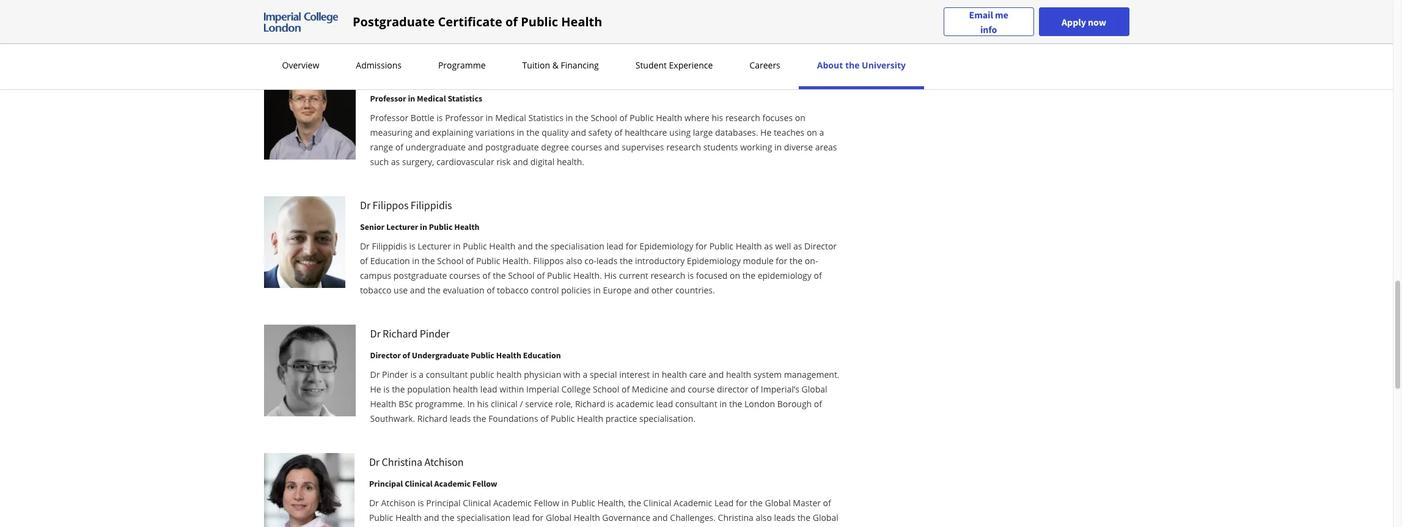 Task type: describe. For each thing, give the bounding box(es) containing it.
borough
[[778, 398, 812, 410]]

1 horizontal spatial filippidis
[[411, 198, 452, 212]]

christina inside dr atchison is principal clinical academic fellow in public health, the clinical academic lead for the global master of public health and the specialisation lead for global health governance and challenges. christina also leads the global health challenges module for the on-campus degree. her research interests include the evaluation of child a
[[718, 512, 754, 523]]

filippos inside dr filippidis is lecturer in public health and the specialisation lead for epidemiology for public health as well as director of education in the school of public health. filippos also co-leads the introductory epidemiology module for the on- campus postgraduate courses of the school of public health. his current research is focused on the epidemiology of tobacco use and the evaluation of tobacco control policies in europe and other countries.
[[533, 255, 564, 267]]

college
[[562, 383, 591, 395]]

measuring
[[370, 127, 413, 138]]

1 vertical spatial richard
[[575, 398, 606, 410]]

is down senior lecturer in public health
[[409, 240, 416, 252]]

specialisation.
[[640, 413, 696, 424]]

other
[[652, 284, 673, 296]]

is up countries.
[[688, 270, 694, 281]]

1 horizontal spatial academic
[[493, 497, 532, 509]]

global up child
[[765, 497, 791, 509]]

challenges
[[398, 527, 441, 527]]

module inside dr atchison is principal clinical academic fellow in public health, the clinical academic lead for the global master of public health and the specialisation lead for global health governance and challenges. christina also leads the global health challenges module for the on-campus degree. her research interests include the evaluation of child a
[[443, 527, 474, 527]]

epidemiology
[[758, 270, 812, 281]]

campus inside dr atchison is principal clinical academic fellow in public health, the clinical academic lead for the global master of public health and the specialisation lead for global health governance and challenges. christina also leads the global health challenges module for the on-campus degree. her research interests include the evaluation of child a
[[519, 527, 550, 527]]

surgery,
[[402, 156, 434, 168]]

dr richard pinder
[[370, 327, 450, 341]]

focused
[[696, 270, 728, 281]]

school inside dr pinder is a consultant public health physician with a special interest in health care and health system management. he is the population health lead within imperial college school of medicine and course director of imperial's global health bsc programme. in his clinical / service role, richard is academic lead consultant in the london borough of southwark. richard leads the foundations of public health practice specialisation.
[[593, 383, 620, 395]]

london
[[745, 398, 775, 410]]

working
[[741, 141, 773, 153]]

dr filippos filippidis
[[360, 198, 452, 212]]

2 horizontal spatial as
[[794, 240, 803, 252]]

health,
[[598, 497, 626, 509]]

imperial
[[527, 383, 560, 395]]

school down senior lecturer in public health
[[437, 255, 464, 267]]

system
[[754, 369, 782, 380]]

professor for professor alex bottle
[[370, 70, 413, 84]]

postgraduate
[[353, 13, 435, 30]]

evaluation inside dr filippidis is lecturer in public health and the specialisation lead for epidemiology for public health as well as director of education in the school of public health. filippos also co-leads the introductory epidemiology module for the on- campus postgraduate courses of the school of public health. his current research is focused on the epidemiology of tobacco use and the evaluation of tobacco control policies in europe and other countries.
[[443, 284, 485, 296]]

and left safety
[[571, 127, 586, 138]]

dr pinder is a consultant public health physician with a special interest in health care and health system management. he is the population health lead within imperial college school of medicine and course director of imperial's global health bsc programme. in his clinical / service role, richard is academic lead consultant in the london borough of southwark. richard leads the foundations of public health practice specialisation.
[[370, 369, 840, 424]]

filippidis inside dr filippidis is lecturer in public health and the specialisation lead for epidemiology for public health as well as director of education in the school of public health. filippos also co-leads the introductory epidemiology module for the on- campus postgraduate courses of the school of public health. his current research is focused on the epidemiology of tobacco use and the evaluation of tobacco control policies in europe and other countries.
[[372, 240, 407, 252]]

range
[[370, 141, 393, 153]]

leads inside dr atchison is principal clinical academic fellow in public health, the clinical academic lead for the global master of public health and the specialisation lead for global health governance and challenges. christina also leads the global health challenges module for the on-campus degree. her research interests include the evaluation of child a
[[775, 512, 796, 523]]

0 vertical spatial principal
[[369, 478, 403, 489]]

medical inside professor bottle is professor in medical statistics in the school of public health where his research focuses on measuring and explaining variations in the quality and safety of healthcare using large databases. he teaches on a range of undergraduate and postgraduate degree courses and supervises research students working in diverse areas such as surgery, cardiovascular risk and digital health.
[[496, 112, 526, 124]]

me
[[996, 8, 1009, 20]]

he inside professor bottle is professor in medical statistics in the school of public health where his research focuses on measuring and explaining variations in the quality and safety of healthcare using large databases. he teaches on a range of undergraduate and postgraduate degree courses and supervises research students working in diverse areas such as surgery, cardiovascular risk and digital health.
[[761, 127, 772, 138]]

is inside professor bottle is professor in medical statistics in the school of public health where his research focuses on measuring and explaining variations in the quality and safety of healthcare using large databases. he teaches on a range of undergraduate and postgraduate degree courses and supervises research students working in diverse areas such as surgery, cardiovascular risk and digital health.
[[437, 112, 443, 124]]

countries.
[[676, 284, 715, 296]]

students
[[704, 141, 738, 153]]

public inside dr pinder is a consultant public health physician with a special interest in health care and health system management. he is the population health lead within imperial college school of medicine and course director of imperial's global health bsc programme. in his clinical / service role, richard is academic lead consultant in the london borough of southwark. richard leads the foundations of public health practice specialisation.
[[551, 413, 575, 424]]

professor for professor in medical statistics
[[370, 93, 406, 104]]

lecturer inside dr filippidis is lecturer in public health and the specialisation lead for epidemiology for public health as well as director of education in the school of public health. filippos also co-leads the introductory epidemiology module for the on- campus postgraduate courses of the school of public health. his current research is focused on the epidemiology of tobacco use and the evaluation of tobacco control policies in europe and other countries.
[[418, 240, 451, 252]]

university
[[862, 59, 906, 71]]

in inside dr atchison is principal clinical academic fellow in public health, the clinical academic lead for the global master of public health and the specialisation lead for global health governance and challenges. christina also leads the global health challenges module for the on-campus degree. her research interests include the evaluation of child a
[[562, 497, 569, 509]]

professor alex bottle image
[[264, 68, 356, 160]]

0 vertical spatial medical
[[417, 93, 446, 104]]

policies
[[562, 284, 591, 296]]

is up practice
[[608, 398, 614, 410]]

student experience link
[[632, 59, 717, 71]]

large
[[693, 127, 713, 138]]

statistics inside professor bottle is professor in medical statistics in the school of public health where his research focuses on measuring and explaining variations in the quality and safety of healthcare using large databases. he teaches on a range of undergraduate and postgraduate degree courses and supervises research students working in diverse areas such as surgery, cardiovascular risk and digital health.
[[529, 112, 564, 124]]

programme link
[[435, 59, 490, 71]]

research down 'using'
[[667, 141, 701, 153]]

global up degree.
[[546, 512, 572, 523]]

digital
[[531, 156, 555, 168]]

1 horizontal spatial on
[[795, 112, 806, 124]]

leads inside dr pinder is a consultant public health physician with a special interest in health care and health system management. he is the population health lead within imperial college school of medicine and course director of imperial's global health bsc programme. in his clinical / service role, richard is academic lead consultant in the london borough of southwark. richard leads the foundations of public health practice specialisation.
[[450, 413, 471, 424]]

education inside dr filippidis is lecturer in public health and the specialisation lead for epidemiology for public health as well as director of education in the school of public health. filippos also co-leads the introductory epidemiology module for the on- campus postgraduate courses of the school of public health. his current research is focused on the epidemiology of tobacco use and the evaluation of tobacco control policies in europe and other countries.
[[370, 255, 410, 267]]

1 horizontal spatial health.
[[574, 270, 602, 281]]

research up databases.
[[726, 112, 761, 124]]

/
[[520, 398, 523, 410]]

1 horizontal spatial a
[[583, 369, 588, 380]]

on- inside dr filippidis is lecturer in public health and the specialisation lead for epidemiology for public health as well as director of education in the school of public health. filippos also co-leads the introductory epidemiology module for the on- campus postgraduate courses of the school of public health. his current research is focused on the epidemiology of tobacco use and the evaluation of tobacco control policies in europe and other countries.
[[805, 255, 818, 267]]

population
[[407, 383, 451, 395]]

tuition & financing link
[[519, 59, 603, 71]]

school inside professor bottle is professor in medical statistics in the school of public health where his research focuses on measuring and explaining variations in the quality and safety of healthcare using large databases. he teaches on a range of undergraduate and postgraduate degree courses and supervises research students working in diverse areas such as surgery, cardiovascular risk and digital health.
[[591, 112, 618, 124]]

0 vertical spatial lecturer
[[386, 221, 418, 232]]

email me info
[[970, 8, 1009, 35]]

practice
[[606, 413, 638, 424]]

info
[[981, 23, 998, 35]]

programme
[[438, 59, 486, 71]]

special
[[590, 369, 617, 380]]

dr filippos filippidis image
[[264, 196, 345, 288]]

degree
[[541, 141, 569, 153]]

diverse
[[784, 141, 813, 153]]

control
[[531, 284, 559, 296]]

dr atchison is principal clinical academic fellow in public health, the clinical academic lead for the global master of public health and the specialisation lead for global health governance and challenges. christina also leads the global health challenges module for the on-campus degree. her research interests include the evaluation of child a
[[369, 497, 839, 527]]

healthcare
[[625, 127, 667, 138]]

health up in
[[453, 383, 478, 395]]

courses inside dr filippidis is lecturer in public health and the specialisation lead for epidemiology for public health as well as director of education in the school of public health. filippos also co-leads the introductory epidemiology module for the on- campus postgraduate courses of the school of public health. his current research is focused on the epidemiology of tobacco use and the evaluation of tobacco control policies in europe and other countries.
[[450, 270, 481, 281]]

child
[[776, 527, 795, 527]]

evaluation inside dr atchison is principal clinical academic fellow in public health, the clinical academic lead for the global master of public health and the specialisation lead for global health governance and challenges. christina also leads the global health challenges module for the on-campus degree. her research interests include the evaluation of child a
[[722, 527, 763, 527]]

public
[[470, 369, 495, 380]]

0 horizontal spatial academic
[[435, 478, 471, 489]]

such
[[370, 156, 389, 168]]

care
[[690, 369, 707, 380]]

his
[[605, 270, 617, 281]]

dr christina atchison image
[[264, 453, 355, 527]]

and up the "cardiovascular"
[[468, 141, 483, 153]]

explaining
[[432, 127, 473, 138]]

master
[[793, 497, 821, 509]]

0 horizontal spatial clinical
[[405, 478, 433, 489]]

southwark.
[[370, 413, 415, 424]]

apply now
[[1062, 16, 1107, 28]]

degree.
[[552, 527, 582, 527]]

careers link
[[746, 59, 784, 71]]

on- inside dr atchison is principal clinical academic fellow in public health, the clinical academic lead for the global master of public health and the specialisation lead for global health governance and challenges. christina also leads the global health challenges module for the on-campus degree. her research interests include the evaluation of child a
[[505, 527, 519, 527]]

undergraduate
[[406, 141, 466, 153]]

challenges.
[[670, 512, 716, 523]]

0 horizontal spatial consultant
[[426, 369, 468, 380]]

0 vertical spatial health.
[[503, 255, 531, 267]]

is up population on the bottom left of page
[[411, 369, 417, 380]]

campus inside dr filippidis is lecturer in public health and the specialisation lead for epidemiology for public health as well as director of education in the school of public health. filippos also co-leads the introductory epidemiology module for the on- campus postgraduate courses of the school of public health. his current research is focused on the epidemiology of tobacco use and the evaluation of tobacco control policies in europe and other countries.
[[360, 270, 392, 281]]

now
[[1089, 16, 1107, 28]]

quality
[[542, 127, 569, 138]]

careers
[[750, 59, 781, 71]]

global inside dr pinder is a consultant public health physician with a special interest in health care and health system management. he is the population health lead within imperial college school of medicine and course director of imperial's global health bsc programme. in his clinical / service role, richard is academic lead consultant in the london borough of southwark. richard leads the foundations of public health practice specialisation.
[[802, 383, 828, 395]]

overview link
[[279, 59, 323, 71]]

course
[[688, 383, 715, 395]]

governance
[[603, 512, 651, 523]]

about
[[818, 59, 843, 71]]

europe
[[603, 284, 632, 296]]

fellow inside dr atchison is principal clinical academic fellow in public health, the clinical academic lead for the global master of public health and the specialisation lead for global health governance and challenges. christina also leads the global health challenges module for the on-campus degree. her research interests include the evaluation of child a
[[534, 497, 560, 509]]

2 vertical spatial richard
[[418, 413, 448, 424]]

and up control
[[518, 240, 533, 252]]

1 horizontal spatial bottle
[[436, 70, 464, 84]]

0 vertical spatial pinder
[[420, 327, 450, 341]]

0 vertical spatial christina
[[382, 455, 423, 469]]

atchison inside dr atchison is principal clinical academic fellow in public health, the clinical academic lead for the global master of public health and the specialisation lead for global health governance and challenges. christina also leads the global health challenges module for the on-campus degree. her research interests include the evaluation of child a
[[381, 497, 416, 509]]

email me info button
[[944, 7, 1034, 36]]

interests
[[638, 527, 673, 527]]

and right use on the left bottom
[[410, 284, 426, 296]]

health left care
[[662, 369, 687, 380]]

within
[[500, 383, 524, 395]]

overview
[[282, 59, 319, 71]]

professor bottle is professor in medical statistics in the school of public health where his research focuses on measuring and explaining variations in the quality and safety of healthcare using large databases. he teaches on a range of undergraduate and postgraduate degree courses and supervises research students working in diverse areas such as surgery, cardiovascular risk and digital health.
[[370, 112, 838, 168]]

0 horizontal spatial a
[[419, 369, 424, 380]]

email
[[970, 8, 994, 20]]

school up control
[[508, 270, 535, 281]]

on inside dr filippidis is lecturer in public health and the specialisation lead for epidemiology for public health as well as director of education in the school of public health. filippos also co-leads the introductory epidemiology module for the on- campus postgraduate courses of the school of public health. his current research is focused on the epidemiology of tobacco use and the evaluation of tobacco control policies in europe and other countries.
[[730, 270, 741, 281]]

1 horizontal spatial consultant
[[676, 398, 718, 410]]

current
[[619, 270, 649, 281]]

2 horizontal spatial clinical
[[644, 497, 672, 509]]

lead inside dr filippidis is lecturer in public health and the specialisation lead for epidemiology for public health as well as director of education in the school of public health. filippos also co-leads the introductory epidemiology module for the on- campus postgraduate courses of the school of public health. his current research is focused on the epidemiology of tobacco use and the evaluation of tobacco control policies in europe and other countries.
[[607, 240, 624, 252]]

variations
[[476, 127, 515, 138]]

health inside professor bottle is professor in medical statistics in the school of public health where his research focuses on measuring and explaining variations in the quality and safety of healthcare using large databases. he teaches on a range of undergraduate and postgraduate degree courses and supervises research students working in diverse areas such as surgery, cardiovascular risk and digital health.
[[656, 112, 683, 124]]



Task type: vqa. For each thing, say whether or not it's contained in the screenshot.
Information in the "Information Visualization I will focus is on the role of visualization in understanding one-dimensional and multidimensional data. It covers how perception, cognition, and good design can enhance visualizations. This course also introduces APIs for visualization construction."
no



Task type: locate. For each thing, give the bounding box(es) containing it.
1 horizontal spatial also
[[756, 512, 772, 523]]

0 vertical spatial courses
[[571, 141, 602, 153]]

and down safety
[[605, 141, 620, 153]]

0 horizontal spatial campus
[[360, 270, 392, 281]]

and left course
[[671, 383, 686, 395]]

experience
[[669, 59, 713, 71]]

well
[[776, 240, 791, 252]]

0 vertical spatial statistics
[[448, 93, 483, 104]]

statistics down "programme" link
[[448, 93, 483, 104]]

leads
[[597, 255, 618, 267], [450, 413, 471, 424], [775, 512, 796, 523]]

0 vertical spatial filippos
[[373, 198, 409, 212]]

dr for dr filippos filippidis
[[360, 198, 371, 212]]

1 horizontal spatial fellow
[[534, 497, 560, 509]]

teaches
[[774, 127, 805, 138]]

richard down use on the left bottom
[[383, 327, 418, 341]]

dr for dr christina atchison
[[369, 455, 380, 469]]

1 vertical spatial filippos
[[533, 255, 564, 267]]

0 vertical spatial also
[[566, 255, 583, 267]]

specialisation inside dr atchison is principal clinical academic fellow in public health, the clinical academic lead for the global master of public health and the specialisation lead for global health governance and challenges. christina also leads the global health challenges module for the on-campus degree. her research interests include the evaluation of child a
[[457, 512, 511, 523]]

0 vertical spatial specialisation
[[551, 240, 605, 252]]

0 horizontal spatial statistics
[[448, 93, 483, 104]]

dr inside dr filippidis is lecturer in public health and the specialisation lead for epidemiology for public health as well as director of education in the school of public health. filippos also co-leads the introductory epidemiology module for the on- campus postgraduate courses of the school of public health. his current research is focused on the epidemiology of tobacco use and the evaluation of tobacco control policies in europe and other countries.
[[360, 240, 370, 252]]

1 horizontal spatial education
[[523, 350, 561, 361]]

research up other
[[651, 270, 686, 281]]

atchison up principal clinical academic fellow
[[425, 455, 464, 469]]

2 horizontal spatial on
[[807, 127, 818, 138]]

medical down alex
[[417, 93, 446, 104]]

leads up child
[[775, 512, 796, 523]]

1 tobacco from the left
[[360, 284, 392, 296]]

postgraduate up risk on the top left of the page
[[486, 141, 539, 153]]

school up safety
[[591, 112, 618, 124]]

1 horizontal spatial as
[[765, 240, 773, 252]]

admissions
[[356, 59, 402, 71]]

1 horizontal spatial campus
[[519, 527, 550, 527]]

0 horizontal spatial christina
[[382, 455, 423, 469]]

2 vertical spatial on
[[730, 270, 741, 281]]

0 horizontal spatial also
[[566, 255, 583, 267]]

2 horizontal spatial a
[[820, 127, 825, 138]]

and up undergraduate
[[415, 127, 430, 138]]

0 horizontal spatial leads
[[450, 413, 471, 424]]

medicine
[[632, 383, 668, 395]]

medical up variations
[[496, 112, 526, 124]]

lecturer down dr filippos filippidis
[[386, 221, 418, 232]]

0 vertical spatial director
[[805, 240, 837, 252]]

module inside dr filippidis is lecturer in public health and the specialisation lead for epidemiology for public health as well as director of education in the school of public health. filippos also co-leads the introductory epidemiology module for the on- campus postgraduate courses of the school of public health. his current research is focused on the epidemiology of tobacco use and the evaluation of tobacco control policies in europe and other countries.
[[743, 255, 774, 267]]

pinder
[[420, 327, 450, 341], [382, 369, 408, 380]]

pinder up "bsc"
[[382, 369, 408, 380]]

his inside professor bottle is professor in medical statistics in the school of public health where his research focuses on measuring and explaining variations in the quality and safety of healthcare using large databases. he teaches on a range of undergraduate and postgraduate degree courses and supervises research students working in diverse areas such as surgery, cardiovascular risk and digital health.
[[712, 112, 724, 124]]

research inside dr atchison is principal clinical academic fellow in public health, the clinical academic lead for the global master of public health and the specialisation lead for global health governance and challenges. christina also leads the global health challenges module for the on-campus degree. her research interests include the evaluation of child a
[[601, 527, 636, 527]]

1 horizontal spatial courses
[[571, 141, 602, 153]]

filippos
[[373, 198, 409, 212], [533, 255, 564, 267]]

professor in medical statistics
[[370, 93, 483, 104]]

&
[[553, 59, 559, 71]]

in
[[467, 398, 475, 410]]

of
[[506, 13, 518, 30], [620, 112, 628, 124], [615, 127, 623, 138], [396, 141, 404, 153], [360, 255, 368, 267], [466, 255, 474, 267], [483, 270, 491, 281], [537, 270, 545, 281], [814, 270, 822, 281], [487, 284, 495, 296], [403, 350, 410, 361], [622, 383, 630, 395], [751, 383, 759, 395], [814, 398, 823, 410], [541, 413, 549, 424], [824, 497, 832, 509], [766, 527, 774, 527]]

consultant down the undergraduate
[[426, 369, 468, 380]]

director of undergraduate public health education
[[370, 350, 561, 361]]

lead
[[715, 497, 734, 509]]

1 horizontal spatial christina
[[718, 512, 754, 523]]

statistics up quality
[[529, 112, 564, 124]]

postgraduate inside dr filippidis is lecturer in public health and the specialisation lead for epidemiology for public health as well as director of education in the school of public health. filippos also co-leads the introductory epidemiology module for the on- campus postgraduate courses of the school of public health. his current research is focused on the epidemiology of tobacco use and the evaluation of tobacco control policies in europe and other countries.
[[394, 270, 447, 281]]

areas
[[816, 141, 838, 153]]

pinder up the undergraduate
[[420, 327, 450, 341]]

campus left degree.
[[519, 527, 550, 527]]

he up working
[[761, 127, 772, 138]]

1 horizontal spatial pinder
[[420, 327, 450, 341]]

research inside dr filippidis is lecturer in public health and the specialisation lead for epidemiology for public health as well as director of education in the school of public health. filippos also co-leads the introductory epidemiology module for the on- campus postgraduate courses of the school of public health. his current research is focused on the epidemiology of tobacco use and the evaluation of tobacco control policies in europe and other countries.
[[651, 270, 686, 281]]

his
[[712, 112, 724, 124], [477, 398, 489, 410]]

dr for dr filippidis is lecturer in public health and the specialisation lead for epidemiology for public health as well as director of education in the school of public health. filippos also co-leads the introductory epidemiology module for the on- campus postgraduate courses of the school of public health. his current research is focused on the epidemiology of tobacco use and the evaluation of tobacco control policies in europe and other countries.
[[360, 240, 370, 252]]

specialisation inside dr filippidis is lecturer in public health and the specialisation lead for epidemiology for public health as well as director of education in the school of public health. filippos also co-leads the introductory epidemiology module for the on- campus postgraduate courses of the school of public health. his current research is focused on the epidemiology of tobacco use and the evaluation of tobacco control policies in europe and other countries.
[[551, 240, 605, 252]]

0 horizontal spatial fellow
[[473, 478, 498, 489]]

1 vertical spatial also
[[756, 512, 772, 523]]

bottle down professor in medical statistics
[[411, 112, 435, 124]]

education up physician
[[523, 350, 561, 361]]

public
[[521, 13, 558, 30], [630, 112, 654, 124], [429, 221, 453, 232], [463, 240, 487, 252], [710, 240, 734, 252], [476, 255, 500, 267], [547, 270, 571, 281], [471, 350, 495, 361], [551, 413, 575, 424], [571, 497, 596, 509], [369, 512, 393, 523]]

on- left degree.
[[505, 527, 519, 527]]

on right focused
[[730, 270, 741, 281]]

bottle inside professor bottle is professor in medical statistics in the school of public health where his research focuses on measuring and explaining variations in the quality and safety of healthcare using large databases. he teaches on a range of undergraduate and postgraduate degree courses and supervises research students working in diverse areas such as surgery, cardiovascular risk and digital health.
[[411, 112, 435, 124]]

pinder inside dr pinder is a consultant public health physician with a special interest in health care and health system management. he is the population health lead within imperial college school of medicine and course director of imperial's global health bsc programme. in his clinical / service role, richard is academic lead consultant in the london borough of southwark. richard leads the foundations of public health practice specialisation.
[[382, 369, 408, 380]]

on up the diverse
[[807, 127, 818, 138]]

his right where
[[712, 112, 724, 124]]

2 vertical spatial leads
[[775, 512, 796, 523]]

tobacco left use on the left bottom
[[360, 284, 392, 296]]

0 horizontal spatial courses
[[450, 270, 481, 281]]

0 horizontal spatial pinder
[[382, 369, 408, 380]]

1 vertical spatial campus
[[519, 527, 550, 527]]

dr for dr atchison is principal clinical academic fellow in public health, the clinical academic lead for the global master of public health and the specialisation lead for global health governance and challenges. christina also leads the global health challenges module for the on-campus degree. her research interests include the evaluation of child a
[[369, 497, 379, 509]]

global down management.
[[802, 383, 828, 395]]

safety
[[589, 127, 613, 138]]

student
[[636, 59, 667, 71]]

alex
[[415, 70, 434, 84]]

dr inside dr pinder is a consultant public health physician with a special interest in health care and health system management. he is the population health lead within imperial college school of medicine and course director of imperial's global health bsc programme. in his clinical / service role, richard is academic lead consultant in the london borough of southwark. richard leads the foundations of public health practice specialisation.
[[370, 369, 380, 380]]

0 horizontal spatial tobacco
[[360, 284, 392, 296]]

postgraduate up use on the left bottom
[[394, 270, 447, 281]]

1 horizontal spatial clinical
[[463, 497, 491, 509]]

campus
[[360, 270, 392, 281], [519, 527, 550, 527]]

1 vertical spatial pinder
[[382, 369, 408, 380]]

health.
[[503, 255, 531, 267], [574, 270, 602, 281]]

atchison up the challenges
[[381, 497, 416, 509]]

0 vertical spatial consultant
[[426, 369, 468, 380]]

in
[[408, 93, 415, 104], [486, 112, 493, 124], [566, 112, 573, 124], [517, 127, 525, 138], [775, 141, 782, 153], [420, 221, 427, 232], [453, 240, 461, 252], [412, 255, 420, 267], [594, 284, 601, 296], [652, 369, 660, 380], [720, 398, 727, 410], [562, 497, 569, 509]]

global down master
[[813, 512, 839, 523]]

is inside dr atchison is principal clinical academic fellow in public health, the clinical academic lead for the global master of public health and the specialisation lead for global health governance and challenges. christina also leads the global health challenges module for the on-campus degree. her research interests include the evaluation of child a
[[418, 497, 424, 509]]

leads down in
[[450, 413, 471, 424]]

0 horizontal spatial health.
[[503, 255, 531, 267]]

dr richard pinder image
[[264, 325, 356, 416]]

professor for professor bottle is professor in medical statistics in the school of public health where his research focuses on measuring and explaining variations in the quality and safety of healthcare using large databases. he teaches on a range of undergraduate and postgraduate degree courses and supervises research students working in diverse areas such as surgery, cardiovascular risk and digital health.
[[370, 112, 409, 124]]

lead inside dr atchison is principal clinical academic fellow in public health, the clinical academic lead for the global master of public health and the specialisation lead for global health governance and challenges. christina also leads the global health challenges module for the on-campus degree. her research interests include the evaluation of child a
[[513, 512, 530, 523]]

about the university
[[818, 59, 906, 71]]

0 horizontal spatial education
[[370, 255, 410, 267]]

module up epidemiology
[[743, 255, 774, 267]]

cardiovascular
[[437, 156, 495, 168]]

postgraduate
[[486, 141, 539, 153], [394, 270, 447, 281]]

apply now button
[[1039, 7, 1130, 36]]

clinical
[[491, 398, 518, 410]]

senior lecturer in public health
[[360, 221, 480, 232]]

postgraduate inside professor bottle is professor in medical statistics in the school of public health where his research focuses on measuring and explaining variations in the quality and safety of healthcare using large databases. he teaches on a range of undergraduate and postgraduate degree courses and supervises research students working in diverse areas such as surgery, cardiovascular risk and digital health.
[[486, 141, 539, 153]]

education up use on the left bottom
[[370, 255, 410, 267]]

and down 'current'
[[634, 284, 650, 296]]

filippos up senior
[[373, 198, 409, 212]]

christina up principal clinical academic fellow
[[382, 455, 423, 469]]

tobacco
[[360, 284, 392, 296], [497, 284, 529, 296]]

also inside dr atchison is principal clinical academic fellow in public health, the clinical academic lead for the global master of public health and the specialisation lead for global health governance and challenges. christina also leads the global health challenges module for the on-campus degree. her research interests include the evaluation of child a
[[756, 512, 772, 523]]

co-
[[585, 255, 597, 267]]

clinical down principal clinical academic fellow
[[463, 497, 491, 509]]

postgraduate for filippidis
[[394, 270, 447, 281]]

principal down principal clinical academic fellow
[[426, 497, 461, 509]]

global
[[802, 383, 828, 395], [765, 497, 791, 509], [546, 512, 572, 523], [813, 512, 839, 523]]

with
[[564, 369, 581, 380]]

professor
[[370, 70, 413, 84], [370, 93, 406, 104], [370, 112, 409, 124], [445, 112, 484, 124]]

dr for dr pinder is a consultant public health physician with a special interest in health care and health system management. he is the population health lead within imperial college school of medicine and course director of imperial's global health bsc programme. in his clinical / service role, richard is academic lead consultant in the london borough of southwark. richard leads the foundations of public health practice specialisation.
[[370, 369, 380, 380]]

bsc
[[399, 398, 413, 410]]

use
[[394, 284, 408, 296]]

2 horizontal spatial leads
[[775, 512, 796, 523]]

0 horizontal spatial specialisation
[[457, 512, 511, 523]]

consultant down course
[[676, 398, 718, 410]]

christina
[[382, 455, 423, 469], [718, 512, 754, 523]]

about the university link
[[814, 59, 910, 71]]

as
[[391, 156, 400, 168], [765, 240, 773, 252], [794, 240, 803, 252]]

health. down co-
[[574, 270, 602, 281]]

is down principal clinical academic fellow
[[418, 497, 424, 509]]

epidemiology up focused
[[687, 255, 741, 267]]

1 vertical spatial leads
[[450, 413, 471, 424]]

director inside dr filippidis is lecturer in public health and the specialisation lead for epidemiology for public health as well as director of education in the school of public health. filippos also co-leads the introductory epidemiology module for the on- campus postgraduate courses of the school of public health. his current research is focused on the epidemiology of tobacco use and the evaluation of tobacco control policies in europe and other countries.
[[805, 240, 837, 252]]

0 horizontal spatial he
[[370, 383, 381, 395]]

0 vertical spatial richard
[[383, 327, 418, 341]]

certificate
[[438, 13, 503, 30]]

and right risk on the top left of the page
[[513, 156, 528, 168]]

he
[[761, 127, 772, 138], [370, 383, 381, 395]]

introductory
[[635, 255, 685, 267]]

0 vertical spatial leads
[[597, 255, 618, 267]]

the
[[846, 59, 860, 71], [576, 112, 589, 124], [527, 127, 540, 138], [535, 240, 549, 252], [422, 255, 435, 267], [620, 255, 633, 267], [790, 255, 803, 267], [493, 270, 506, 281], [743, 270, 756, 281], [428, 284, 441, 296], [392, 383, 405, 395], [730, 398, 743, 410], [473, 413, 486, 424], [628, 497, 642, 509], [750, 497, 763, 509], [442, 512, 455, 523], [798, 512, 811, 523], [490, 527, 503, 527], [707, 527, 720, 527]]

dr christina atchison
[[369, 455, 464, 469]]

0 horizontal spatial on-
[[505, 527, 519, 527]]

1 vertical spatial filippidis
[[372, 240, 407, 252]]

as inside professor bottle is professor in medical statistics in the school of public health where his research focuses on measuring and explaining variations in the quality and safety of healthcare using large databases. he teaches on a range of undergraduate and postgraduate degree courses and supervises research students working in diverse areas such as surgery, cardiovascular risk and digital health.
[[391, 156, 400, 168]]

specialisation up co-
[[551, 240, 605, 252]]

director right well
[[805, 240, 837, 252]]

dr inside dr atchison is principal clinical academic fellow in public health, the clinical academic lead for the global master of public health and the specialisation lead for global health governance and challenges. christina also leads the global health challenges module for the on-campus degree. her research interests include the evaluation of child a
[[369, 497, 379, 509]]

1 vertical spatial education
[[523, 350, 561, 361]]

physician
[[524, 369, 562, 380]]

health up director
[[726, 369, 752, 380]]

0 vertical spatial bottle
[[436, 70, 464, 84]]

epidemiology up introductory
[[640, 240, 694, 252]]

specialisation down principal clinical academic fellow
[[457, 512, 511, 523]]

school
[[591, 112, 618, 124], [437, 255, 464, 267], [508, 270, 535, 281], [593, 383, 620, 395]]

databases.
[[716, 127, 759, 138]]

bottle
[[436, 70, 464, 84], [411, 112, 435, 124]]

and up interests
[[653, 512, 668, 523]]

health
[[562, 13, 603, 30], [656, 112, 683, 124], [455, 221, 480, 232], [489, 240, 516, 252], [736, 240, 762, 252], [496, 350, 522, 361], [370, 398, 397, 410], [577, 413, 604, 424], [396, 512, 422, 523], [574, 512, 600, 523], [369, 527, 396, 527]]

public inside professor bottle is professor in medical statistics in the school of public health where his research focuses on measuring and explaining variations in the quality and safety of healthcare using large databases. he teaches on a range of undergraduate and postgraduate degree courses and supervises research students working in diverse areas such as surgery, cardiovascular risk and digital health.
[[630, 112, 654, 124]]

0 horizontal spatial medical
[[417, 93, 446, 104]]

a up areas
[[820, 127, 825, 138]]

director down dr richard pinder
[[370, 350, 401, 361]]

1 horizontal spatial he
[[761, 127, 772, 138]]

apply
[[1062, 16, 1087, 28]]

1 vertical spatial director
[[370, 350, 401, 361]]

a up population on the bottom left of page
[[419, 369, 424, 380]]

senior
[[360, 221, 385, 232]]

2 horizontal spatial academic
[[674, 497, 713, 509]]

1 horizontal spatial leads
[[597, 255, 618, 267]]

also inside dr filippidis is lecturer in public health and the specialisation lead for epidemiology for public health as well as director of education in the school of public health. filippos also co-leads the introductory epidemiology module for the on- campus postgraduate courses of the school of public health. his current research is focused on the epidemiology of tobacco use and the evaluation of tobacco control policies in europe and other countries.
[[566, 255, 583, 267]]

christina down the lead
[[718, 512, 754, 523]]

1 vertical spatial lecturer
[[418, 240, 451, 252]]

research down governance
[[601, 527, 636, 527]]

health. up control
[[503, 255, 531, 267]]

1 vertical spatial statistics
[[529, 112, 564, 124]]

1 vertical spatial module
[[443, 527, 474, 527]]

clinical down dr christina atchison
[[405, 478, 433, 489]]

0 vertical spatial postgraduate
[[486, 141, 539, 153]]

imperial college london image
[[264, 12, 338, 31]]

on- up epidemiology
[[805, 255, 818, 267]]

richard
[[383, 327, 418, 341], [575, 398, 606, 410], [418, 413, 448, 424]]

professor alex bottle
[[370, 70, 464, 84]]

1 horizontal spatial filippos
[[533, 255, 564, 267]]

1 vertical spatial his
[[477, 398, 489, 410]]

he inside dr pinder is a consultant public health physician with a special interest in health care and health system management. he is the population health lead within imperial college school of medicine and course director of imperial's global health bsc programme. in his clinical / service role, richard is academic lead consultant in the london borough of southwark. richard leads the foundations of public health practice specialisation.
[[370, 383, 381, 395]]

1 vertical spatial christina
[[718, 512, 754, 523]]

student experience
[[636, 59, 713, 71]]

clinical up interests
[[644, 497, 672, 509]]

1 vertical spatial atchison
[[381, 497, 416, 509]]

leads inside dr filippidis is lecturer in public health and the specialisation lead for epidemiology for public health as well as director of education in the school of public health. filippos also co-leads the introductory epidemiology module for the on- campus postgraduate courses of the school of public health. his current research is focused on the epidemiology of tobacco use and the evaluation of tobacco control policies in europe and other countries.
[[597, 255, 618, 267]]

interest
[[620, 369, 650, 380]]

module right the challenges
[[443, 527, 474, 527]]

richard down programme.
[[418, 413, 448, 424]]

1 horizontal spatial on-
[[805, 255, 818, 267]]

fellow
[[473, 478, 498, 489], [534, 497, 560, 509]]

is up explaining
[[437, 112, 443, 124]]

1 vertical spatial courses
[[450, 270, 481, 281]]

0 vertical spatial atchison
[[425, 455, 464, 469]]

campus down senior
[[360, 270, 392, 281]]

admissions link
[[352, 59, 405, 71]]

professor paul aylin image
[[264, 0, 355, 31]]

1 horizontal spatial evaluation
[[722, 527, 763, 527]]

on
[[795, 112, 806, 124], [807, 127, 818, 138], [730, 270, 741, 281]]

1 vertical spatial on
[[807, 127, 818, 138]]

principal down dr christina atchison
[[369, 478, 403, 489]]

dr for dr richard pinder
[[370, 327, 381, 341]]

on up the teaches
[[795, 112, 806, 124]]

0 horizontal spatial as
[[391, 156, 400, 168]]

his inside dr pinder is a consultant public health physician with a special interest in health care and health system management. he is the population health lead within imperial college school of medicine and course director of imperial's global health bsc programme. in his clinical / service role, richard is academic lead consultant in the london borough of southwark. richard leads the foundations of public health practice specialisation.
[[477, 398, 489, 410]]

leads up "his"
[[597, 255, 618, 267]]

0 horizontal spatial module
[[443, 527, 474, 527]]

0 horizontal spatial on
[[730, 270, 741, 281]]

0 vertical spatial epidemiology
[[640, 240, 694, 252]]

principal inside dr atchison is principal clinical academic fellow in public health, the clinical academic lead for the global master of public health and the specialisation lead for global health governance and challenges. christina also leads the global health challenges module for the on-campus degree. her research interests include the evaluation of child a
[[426, 497, 461, 509]]

a inside professor bottle is professor in medical statistics in the school of public health where his research focuses on measuring and explaining variations in the quality and safety of healthcare using large databases. he teaches on a range of undergraduate and postgraduate degree courses and supervises research students working in diverse areas such as surgery, cardiovascular risk and digital health.
[[820, 127, 825, 138]]

1 vertical spatial fellow
[[534, 497, 560, 509]]

as right well
[[794, 240, 803, 252]]

0 horizontal spatial evaluation
[[443, 284, 485, 296]]

filippidis down senior
[[372, 240, 407, 252]]

0 horizontal spatial atchison
[[381, 497, 416, 509]]

0 vertical spatial education
[[370, 255, 410, 267]]

academic
[[616, 398, 654, 410]]

lecturer down senior lecturer in public health
[[418, 240, 451, 252]]

filippos up control
[[533, 255, 564, 267]]

0 horizontal spatial postgraduate
[[394, 270, 447, 281]]

filippidis up senior lecturer in public health
[[411, 198, 452, 212]]

1 horizontal spatial postgraduate
[[486, 141, 539, 153]]

as left well
[[765, 240, 773, 252]]

health up the within
[[497, 369, 522, 380]]

school down 'special'
[[593, 383, 620, 395]]

1 horizontal spatial principal
[[426, 497, 461, 509]]

postgraduate certificate of public health
[[353, 13, 603, 30]]

1 vertical spatial postgraduate
[[394, 270, 447, 281]]

0 vertical spatial evaluation
[[443, 284, 485, 296]]

0 horizontal spatial director
[[370, 350, 401, 361]]

is up southwark.
[[384, 383, 390, 395]]

0 vertical spatial campus
[[360, 270, 392, 281]]

1 vertical spatial on-
[[505, 527, 519, 527]]

and up the challenges
[[424, 512, 439, 523]]

and
[[415, 127, 430, 138], [571, 127, 586, 138], [468, 141, 483, 153], [605, 141, 620, 153], [513, 156, 528, 168], [518, 240, 533, 252], [410, 284, 426, 296], [634, 284, 650, 296], [709, 369, 724, 380], [671, 383, 686, 395], [424, 512, 439, 523], [653, 512, 668, 523]]

medical
[[417, 93, 446, 104], [496, 112, 526, 124]]

using
[[670, 127, 691, 138]]

a right with
[[583, 369, 588, 380]]

a
[[820, 127, 825, 138], [419, 369, 424, 380], [583, 369, 588, 380]]

undergraduate
[[412, 350, 469, 361]]

tuition
[[523, 59, 550, 71]]

1 vertical spatial epidemiology
[[687, 255, 741, 267]]

tuition & financing
[[523, 59, 599, 71]]

0 horizontal spatial bottle
[[411, 112, 435, 124]]

1 horizontal spatial director
[[805, 240, 837, 252]]

0 vertical spatial his
[[712, 112, 724, 124]]

bottle right alex
[[436, 70, 464, 84]]

dr filippidis is lecturer in public health and the specialisation lead for epidemiology for public health as well as director of education in the school of public health. filippos also co-leads the introductory epidemiology module for the on- campus postgraduate courses of the school of public health. his current research is focused on the epidemiology of tobacco use and the evaluation of tobacco control policies in europe and other countries.
[[360, 240, 837, 296]]

0 horizontal spatial filippidis
[[372, 240, 407, 252]]

health
[[497, 369, 522, 380], [662, 369, 687, 380], [726, 369, 752, 380], [453, 383, 478, 395]]

tobacco left control
[[497, 284, 529, 296]]

where
[[685, 112, 710, 124]]

courses inside professor bottle is professor in medical statistics in the school of public health where his research focuses on measuring and explaining variations in the quality and safety of healthcare using large databases. he teaches on a range of undergraduate and postgraduate degree courses and supervises research students working in diverse areas such as surgery, cardiovascular risk and digital health.
[[571, 141, 602, 153]]

is
[[437, 112, 443, 124], [409, 240, 416, 252], [688, 270, 694, 281], [411, 369, 417, 380], [384, 383, 390, 395], [608, 398, 614, 410], [418, 497, 424, 509]]

as right such
[[391, 156, 400, 168]]

2 tobacco from the left
[[497, 284, 529, 296]]

postgraduate for bottle
[[486, 141, 539, 153]]

he up southwark.
[[370, 383, 381, 395]]

richard down 'college'
[[575, 398, 606, 410]]

1 vertical spatial consultant
[[676, 398, 718, 410]]

foundations
[[489, 413, 539, 424]]

supervises
[[622, 141, 664, 153]]

and right care
[[709, 369, 724, 380]]

1 horizontal spatial module
[[743, 255, 774, 267]]

1 horizontal spatial statistics
[[529, 112, 564, 124]]

his right in
[[477, 398, 489, 410]]



